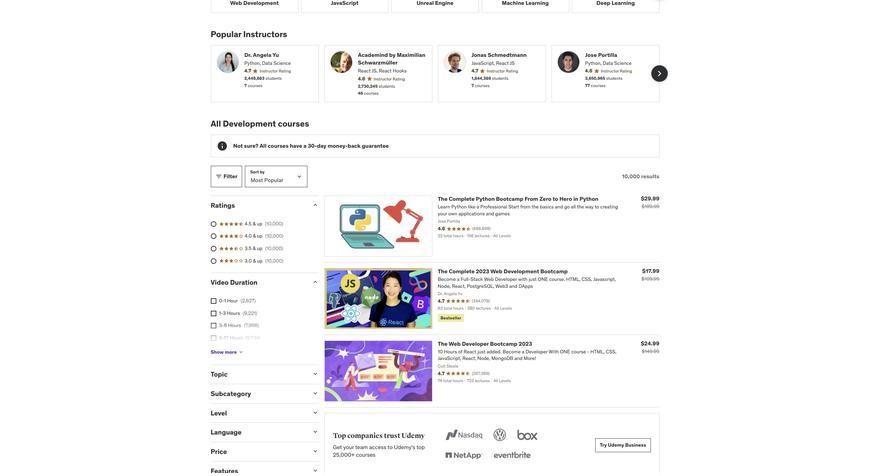 Task type: locate. For each thing, give the bounding box(es) containing it.
4.5 & up (10,000)
[[245, 221, 283, 227]]

1 horizontal spatial 4.6
[[585, 68, 593, 74]]

2 small image from the top
[[312, 371, 319, 378]]

data inside dr. angela yu python, data science
[[262, 60, 272, 66]]

1 horizontal spatial 7
[[472, 83, 474, 88]]

6-17 hours (9,734)
[[219, 335, 260, 341]]

0 vertical spatial small image
[[215, 173, 222, 180]]

bootcamp
[[496, 196, 524, 203], [541, 268, 568, 275], [490, 341, 518, 348]]

instructor rating for python,
[[260, 69, 291, 74]]

1 science from the left
[[274, 60, 291, 66]]

students inside 3,650,965 students 77 courses
[[606, 76, 623, 81]]

level
[[211, 409, 227, 418]]

1 horizontal spatial all
[[260, 143, 267, 150]]

instructor
[[260, 69, 278, 74], [487, 69, 505, 74], [601, 69, 619, 74], [374, 76, 392, 82]]

results
[[641, 173, 660, 180]]

hours right 17 at the bottom left of the page
[[230, 335, 243, 341]]

0 horizontal spatial all
[[211, 119, 221, 129]]

video duration
[[211, 279, 258, 287]]

1
[[224, 298, 226, 304]]

have
[[290, 143, 302, 150]]

4.7 up "2,449,683"
[[244, 68, 251, 74]]

1 7 from the left
[[244, 83, 247, 88]]

$109.99
[[642, 276, 660, 282]]

(10,000)
[[265, 221, 283, 227], [265, 233, 283, 240], [265, 246, 283, 252], [265, 258, 283, 264]]

top
[[333, 432, 346, 441]]

nasdaq image
[[444, 428, 484, 443]]

instructor up 1,844,386 students 7 courses
[[487, 69, 505, 74]]

from
[[525, 196, 538, 203]]

3 the from the top
[[438, 341, 448, 348]]

1 complete from the top
[[449, 196, 475, 203]]

(10,000) up 3.0 & up (10,000)
[[265, 246, 283, 252]]

udemy up top
[[402, 432, 425, 441]]

to down trust
[[388, 444, 393, 451]]

up right 3.5
[[257, 246, 262, 252]]

instructor rating down dr. angela yu python, data science
[[260, 69, 291, 74]]

& for 3.0
[[253, 258, 256, 264]]

small image for ratings
[[312, 202, 319, 209]]

1 the from the top
[[438, 196, 448, 203]]

data
[[262, 60, 272, 66], [603, 60, 613, 66]]

1 horizontal spatial 4.7
[[472, 68, 479, 74]]

& right the 3.0
[[253, 258, 256, 264]]

2,730,245 students 46 courses
[[358, 84, 395, 96]]

xsmall image left 0-
[[211, 299, 216, 304]]

6-
[[219, 335, 224, 341]]

the complete 2023 web development bootcamp link
[[438, 268, 568, 275]]

the complete python bootcamp from zero to hero in python link
[[438, 196, 599, 203]]

the complete 2023 web development bootcamp
[[438, 268, 568, 275]]

0 horizontal spatial react
[[358, 68, 371, 74]]

try udemy business
[[600, 443, 646, 449]]

2 python, from the left
[[585, 60, 602, 66]]

rating down js
[[506, 69, 518, 74]]

python, down jose
[[585, 60, 602, 66]]

xsmall image for 0-
[[211, 299, 216, 304]]

7 down "2,449,683"
[[244, 83, 247, 88]]

students for python,
[[266, 76, 282, 81]]

1 vertical spatial to
[[388, 444, 393, 451]]

1 python, from the left
[[244, 60, 261, 66]]

(2,627)
[[241, 298, 256, 304]]

0 vertical spatial to
[[553, 196, 558, 203]]

xsmall image left the 1-
[[211, 311, 216, 317]]

& right 4.5
[[253, 221, 256, 227]]

hours right '6'
[[228, 323, 241, 329]]

1 vertical spatial complete
[[449, 268, 475, 275]]

instructors
[[243, 29, 287, 40]]

rating for data
[[620, 69, 632, 74]]

1 horizontal spatial web
[[491, 268, 503, 275]]

udemy inside top companies trust udemy get your team access to udemy's top 25,000+ courses
[[402, 432, 425, 441]]

2 4.7 from the left
[[472, 68, 479, 74]]

the for the complete python bootcamp from zero to hero in python
[[438, 196, 448, 203]]

academind
[[358, 51, 388, 58]]

1 vertical spatial bootcamp
[[541, 268, 568, 275]]

17
[[224, 335, 229, 341]]

4.6 for academind by maximilian schwarzmüller
[[358, 76, 365, 82]]

python
[[476, 196, 495, 203], [580, 196, 599, 203]]

& right 4.0 at left
[[253, 233, 256, 240]]

1 vertical spatial xsmall image
[[211, 336, 216, 341]]

xsmall image left '3-'
[[211, 324, 216, 329]]

1 vertical spatial development
[[504, 268, 539, 275]]

0 vertical spatial 4.6
[[585, 68, 593, 74]]

language button
[[211, 429, 306, 437]]

0 vertical spatial xsmall image
[[211, 299, 216, 304]]

students inside 2,449,683 students 7 courses
[[266, 76, 282, 81]]

data inside jose portilla python, data science
[[603, 60, 613, 66]]

1 horizontal spatial python
[[580, 196, 599, 203]]

udemy
[[402, 432, 425, 441], [608, 443, 624, 449]]

1 vertical spatial 2023
[[519, 341, 532, 348]]

xsmall image
[[211, 324, 216, 329], [211, 336, 216, 341]]

0 horizontal spatial udemy
[[402, 432, 425, 441]]

2 vertical spatial bootcamp
[[490, 341, 518, 348]]

up for 3.0 & up
[[257, 258, 263, 264]]

courses up have
[[278, 119, 309, 129]]

small image
[[312, 202, 319, 209], [312, 371, 319, 378], [312, 390, 319, 397], [312, 410, 319, 417], [312, 429, 319, 436], [312, 449, 319, 456]]

3.5 & up (10,000)
[[245, 246, 283, 252]]

46
[[358, 91, 363, 96]]

your
[[343, 444, 354, 451]]

0 horizontal spatial 2023
[[476, 268, 489, 275]]

students for schwarzmüller
[[379, 84, 395, 89]]

0 horizontal spatial science
[[274, 60, 291, 66]]

7 inside 2,449,683 students 7 courses
[[244, 83, 247, 88]]

instructor rating for data
[[601, 69, 632, 74]]

7 down "1,844,386"
[[472, 83, 474, 88]]

the for the complete 2023 web development bootcamp
[[438, 268, 448, 275]]

courses inside 1,844,386 students 7 courses
[[475, 83, 490, 88]]

0 vertical spatial xsmall image
[[211, 324, 216, 329]]

courses down team
[[356, 452, 376, 459]]

(10,000) down the 3.5 & up (10,000)
[[265, 258, 283, 264]]

courses for 2,449,683
[[248, 83, 262, 88]]

4 small image from the top
[[312, 410, 319, 417]]

2023
[[476, 268, 489, 275], [519, 341, 532, 348]]

1 small image from the top
[[312, 202, 319, 209]]

data down portilla
[[603, 60, 613, 66]]

students right 3,650,965
[[606, 76, 623, 81]]

react right the js,
[[379, 68, 392, 74]]

2 the from the top
[[438, 268, 448, 275]]

to
[[553, 196, 558, 203], [388, 444, 393, 451]]

students right "2,449,683"
[[266, 76, 282, 81]]

(10,000) down 4.5 & up (10,000) on the top left of page
[[265, 233, 283, 240]]

0 horizontal spatial development
[[223, 119, 276, 129]]

students for data
[[606, 76, 623, 81]]

7 inside 1,844,386 students 7 courses
[[472, 83, 474, 88]]

hours right 3
[[227, 310, 240, 317]]

companies
[[347, 432, 383, 441]]

xsmall image
[[211, 299, 216, 304], [211, 311, 216, 317], [238, 350, 244, 355]]

3 small image from the top
[[312, 390, 319, 397]]

rating for react
[[506, 69, 518, 74]]

0 vertical spatial udemy
[[402, 432, 425, 441]]

1 (10,000) from the top
[[265, 221, 283, 227]]

instructor up 3,650,965 students 77 courses
[[601, 69, 619, 74]]

popular
[[211, 29, 241, 40]]

1 vertical spatial udemy
[[608, 443, 624, 449]]

netapp image
[[444, 449, 484, 464]]

up right 4.0 at left
[[257, 233, 263, 240]]

0 horizontal spatial 7
[[244, 83, 247, 88]]

1 horizontal spatial data
[[603, 60, 613, 66]]

6
[[224, 323, 227, 329]]

up
[[257, 221, 262, 227], [257, 233, 263, 240], [257, 246, 262, 252], [257, 258, 263, 264]]

2 7 from the left
[[472, 83, 474, 88]]

complete for python
[[449, 196, 475, 203]]

0 vertical spatial web
[[491, 268, 503, 275]]

0 vertical spatial 2023
[[476, 268, 489, 275]]

filter button
[[211, 166, 242, 188]]

python,
[[244, 60, 261, 66], [585, 60, 602, 66]]

courses left have
[[268, 143, 289, 150]]

1 4.7 from the left
[[244, 68, 251, 74]]

1 vertical spatial xsmall image
[[211, 311, 216, 317]]

duration
[[230, 279, 258, 287]]

show more button
[[211, 346, 244, 360]]

(7,998)
[[244, 323, 259, 329]]

data down angela at the left
[[262, 60, 272, 66]]

to right zero
[[553, 196, 558, 203]]

eventbrite image
[[492, 449, 532, 464]]

up right 4.5
[[257, 221, 262, 227]]

0 horizontal spatial web
[[449, 341, 461, 348]]

17+
[[219, 348, 227, 354]]

2 vertical spatial the
[[438, 341, 448, 348]]

javascript,
[[472, 60, 495, 66]]

courses down "1,844,386"
[[475, 83, 490, 88]]

science down dr. angela yu link
[[274, 60, 291, 66]]

0 vertical spatial all
[[211, 119, 221, 129]]

1 horizontal spatial udemy
[[608, 443, 624, 449]]

2 science from the left
[[614, 60, 632, 66]]

react
[[496, 60, 509, 66], [358, 68, 371, 74], [379, 68, 392, 74]]

6 small image from the top
[[312, 449, 319, 456]]

(10,000) up the 4.0 & up (10,000)
[[265, 221, 283, 227]]

instructor for schwarzmüller
[[374, 76, 392, 82]]

science down jose portilla link
[[614, 60, 632, 66]]

1 data from the left
[[262, 60, 272, 66]]

1 vertical spatial 4.6
[[358, 76, 365, 82]]

courses down "2,449,683"
[[248, 83, 262, 88]]

angela
[[253, 51, 271, 58]]

xsmall image right more
[[238, 350, 244, 355]]

1 python from the left
[[476, 196, 495, 203]]

instructor down the js,
[[374, 76, 392, 82]]

students inside 1,844,386 students 7 courses
[[492, 76, 509, 81]]

instructor rating down jose portilla python, data science
[[601, 69, 632, 74]]

react left the js,
[[358, 68, 371, 74]]

2 python from the left
[[580, 196, 599, 203]]

0 horizontal spatial to
[[388, 444, 393, 451]]

instructor rating down hooks
[[374, 76, 405, 82]]

courses for not
[[268, 143, 289, 150]]

development
[[223, 119, 276, 129], [504, 268, 539, 275]]

ratings
[[211, 202, 235, 210]]

1 vertical spatial all
[[260, 143, 267, 150]]

10,000 results status
[[622, 173, 660, 180]]

(9,734)
[[246, 335, 260, 341]]

4 (10,000) from the top
[[265, 258, 283, 264]]

price
[[211, 448, 227, 457]]

3,650,965
[[585, 76, 605, 81]]

hours for 6-17 hours
[[230, 335, 243, 341]]

& for 4.0
[[253, 233, 256, 240]]

students inside 2,730,245 students 46 courses
[[379, 84, 395, 89]]

small image for level
[[312, 410, 319, 417]]

the complete python bootcamp from zero to hero in python
[[438, 196, 599, 203]]

(10,000) for 4.0 & up (10,000)
[[265, 233, 283, 240]]

rating down dr. angela yu link
[[279, 69, 291, 74]]

2 (10,000) from the top
[[265, 233, 283, 240]]

students for react
[[492, 76, 509, 81]]

30-
[[308, 143, 317, 150]]

up for 4.5 & up
[[257, 221, 262, 227]]

0-
[[219, 298, 224, 304]]

4.7 up "1,844,386"
[[472, 68, 479, 74]]

video
[[211, 279, 229, 287]]

2 horizontal spatial react
[[496, 60, 509, 66]]

0 horizontal spatial data
[[262, 60, 272, 66]]

students right "1,844,386"
[[492, 76, 509, 81]]

instructor up 2,449,683 students 7 courses
[[260, 69, 278, 74]]

web
[[491, 268, 503, 275], [449, 341, 461, 348]]

maximilian
[[397, 51, 426, 58]]

instructor for data
[[601, 69, 619, 74]]

& for 3.5
[[253, 246, 256, 252]]

3-6 hours (7,998)
[[219, 323, 259, 329]]

instructor rating for react
[[487, 69, 518, 74]]

courses inside 3,650,965 students 77 courses
[[591, 83, 606, 88]]

the
[[438, 196, 448, 203], [438, 268, 448, 275], [438, 341, 448, 348]]

trust
[[384, 432, 400, 441]]

1 horizontal spatial to
[[553, 196, 558, 203]]

0 vertical spatial development
[[223, 119, 276, 129]]

0 vertical spatial bootcamp
[[496, 196, 524, 203]]

rating down hooks
[[393, 76, 405, 82]]

3 (10,000) from the top
[[265, 246, 283, 252]]

react down jonas schmedtmann link
[[496, 60, 509, 66]]

subcategory button
[[211, 390, 306, 398]]

2 complete from the top
[[449, 268, 475, 275]]

instructor rating down js
[[487, 69, 518, 74]]

courses for 2,730,245
[[364, 91, 379, 96]]

students right 2,730,245
[[379, 84, 395, 89]]

popular instructors element
[[211, 29, 668, 103]]

udemy right try
[[608, 443, 624, 449]]

up right the 3.0
[[257, 258, 263, 264]]

$29.99
[[641, 195, 660, 202]]

2 data from the left
[[603, 60, 613, 66]]

1,844,386 students 7 courses
[[472, 76, 509, 88]]

0 vertical spatial complete
[[449, 196, 475, 203]]

python, down the 'dr.'
[[244, 60, 261, 66]]

schwarzmüller
[[358, 59, 398, 66]]

courses down 2,730,245
[[364, 91, 379, 96]]

2 vertical spatial xsmall image
[[238, 350, 244, 355]]

rating down jose portilla link
[[620, 69, 632, 74]]

dr.
[[244, 51, 252, 58]]

4.7
[[244, 68, 251, 74], [472, 68, 479, 74]]

developer
[[462, 341, 489, 348]]

0 horizontal spatial python
[[476, 196, 495, 203]]

4.6 up 2,730,245
[[358, 76, 365, 82]]

next image
[[654, 68, 665, 79]]

0 horizontal spatial python,
[[244, 60, 261, 66]]

(10,000) for 3.0 & up (10,000)
[[265, 258, 283, 264]]

2 vertical spatial small image
[[312, 468, 319, 474]]

courses inside 2,449,683 students 7 courses
[[248, 83, 262, 88]]

1 horizontal spatial python,
[[585, 60, 602, 66]]

dr. angela yu link
[[244, 51, 313, 59]]

courses inside 2,730,245 students 46 courses
[[364, 91, 379, 96]]

not
[[233, 143, 243, 150]]

$24.99 $149.99
[[641, 340, 660, 355]]

up for 4.0 & up
[[257, 233, 263, 240]]

0 vertical spatial the
[[438, 196, 448, 203]]

1 xsmall image from the top
[[211, 324, 216, 329]]

all
[[211, 119, 221, 129], [260, 143, 267, 150]]

day
[[317, 143, 326, 150]]

0 horizontal spatial 4.6
[[358, 76, 365, 82]]

0 horizontal spatial 4.7
[[244, 68, 251, 74]]

filter
[[224, 173, 237, 180]]

xsmall image left 6-
[[211, 336, 216, 341]]

1 vertical spatial the
[[438, 268, 448, 275]]

3-
[[219, 323, 224, 329]]

hours for 1-3 hours
[[227, 310, 240, 317]]

top companies trust udemy get your team access to udemy's top 25,000+ courses
[[333, 432, 425, 459]]

& for 4.5
[[253, 221, 256, 227]]

portilla
[[598, 51, 617, 58]]

4.6
[[585, 68, 593, 74], [358, 76, 365, 82]]

1 horizontal spatial science
[[614, 60, 632, 66]]

courses down 3,650,965
[[591, 83, 606, 88]]

2 xsmall image from the top
[[211, 336, 216, 341]]

& right 3.5
[[253, 246, 256, 252]]

5 small image from the top
[[312, 429, 319, 436]]

small image
[[215, 173, 222, 180], [312, 279, 319, 286], [312, 468, 319, 474]]

rating
[[279, 69, 291, 74], [506, 69, 518, 74], [620, 69, 632, 74], [393, 76, 405, 82]]

schmedtmann
[[488, 51, 527, 58]]

4.6 up 3,650,965
[[585, 68, 593, 74]]



Task type: vqa. For each thing, say whether or not it's contained in the screenshot.
the Developer at the right bottom of the page
yes



Task type: describe. For each thing, give the bounding box(es) containing it.
4.7 for dr. angela yu
[[244, 68, 251, 74]]

small image for topic
[[312, 371, 319, 378]]

small image for subcategory
[[312, 390, 319, 397]]

python, inside dr. angela yu python, data science
[[244, 60, 261, 66]]

business
[[625, 443, 646, 449]]

xsmall image for 1-
[[211, 311, 216, 317]]

jose
[[585, 51, 597, 58]]

the for the web developer bootcamp 2023
[[438, 341, 448, 348]]

zero
[[540, 196, 552, 203]]

jose portilla python, data science
[[585, 51, 632, 66]]

volkswagen image
[[492, 428, 508, 443]]

by
[[389, 51, 396, 58]]

2,449,683
[[244, 76, 265, 81]]

hooks
[[393, 68, 407, 74]]

show
[[211, 349, 224, 356]]

77
[[585, 83, 590, 88]]

4.6 for jose portilla
[[585, 68, 593, 74]]

react inside jonas schmedtmann javascript, react js
[[496, 60, 509, 66]]

1 vertical spatial small image
[[312, 279, 319, 286]]

jonas schmedtmann javascript, react js
[[472, 51, 527, 66]]

academind by maximilian schwarzmüller link
[[358, 51, 426, 66]]

1-
[[219, 310, 223, 317]]

2,730,245
[[358, 84, 378, 89]]

get
[[333, 444, 342, 451]]

python, inside jose portilla python, data science
[[585, 60, 602, 66]]

courses for 1,844,386
[[475, 83, 490, 88]]

xsmall image inside show more 'button'
[[238, 350, 244, 355]]

topic button
[[211, 371, 306, 379]]

science inside jose portilla python, data science
[[614, 60, 632, 66]]

1 horizontal spatial react
[[379, 68, 392, 74]]

1 horizontal spatial 2023
[[519, 341, 532, 348]]

box image
[[516, 428, 539, 443]]

carousel element
[[211, 45, 668, 103]]

4.5
[[245, 221, 252, 227]]

10,000
[[622, 173, 640, 180]]

show more
[[211, 349, 237, 356]]

video duration button
[[211, 279, 306, 287]]

jonas
[[472, 51, 487, 58]]

7 for jonas
[[472, 83, 474, 88]]

in
[[573, 196, 578, 203]]

hero
[[560, 196, 572, 203]]

team
[[355, 444, 368, 451]]

up for 3.5 & up
[[257, 246, 262, 252]]

price button
[[211, 448, 306, 457]]

0-1 hour (2,627)
[[219, 298, 256, 304]]

yu
[[272, 51, 279, 58]]

sure?
[[244, 143, 259, 150]]

2,449,683 students 7 courses
[[244, 76, 282, 88]]

to inside top companies trust udemy get your team access to udemy's top 25,000+ courses
[[388, 444, 393, 451]]

all development courses
[[211, 119, 309, 129]]

$17.99
[[642, 268, 660, 275]]

xsmall image for 3-
[[211, 324, 216, 329]]

1 vertical spatial web
[[449, 341, 461, 348]]

rating for schwarzmüller
[[393, 76, 405, 82]]

guarantee
[[362, 143, 389, 150]]

access
[[369, 444, 386, 451]]

3.0
[[245, 258, 252, 264]]

hours right 17+
[[228, 348, 241, 354]]

1,844,386
[[472, 76, 491, 81]]

popular instructors
[[211, 29, 287, 40]]

small image for language
[[312, 429, 319, 436]]

1 horizontal spatial development
[[504, 268, 539, 275]]

4.0
[[245, 233, 252, 240]]

js
[[510, 60, 515, 66]]

4.0 & up (10,000)
[[245, 233, 283, 240]]

not sure? all courses have a 30-day money-back guarantee
[[233, 143, 389, 150]]

dr. angela yu python, data science
[[244, 51, 291, 66]]

10,000 results
[[622, 173, 660, 180]]

bootcamp for 2023
[[490, 341, 518, 348]]

courses inside top companies trust udemy get your team access to udemy's top 25,000+ courses
[[356, 452, 376, 459]]

money-
[[328, 143, 348, 150]]

instructor for python,
[[260, 69, 278, 74]]

hours for 3-6 hours
[[228, 323, 241, 329]]

(10,000) for 3.5 & up (10,000)
[[265, 246, 283, 252]]

courses for 3,650,965
[[591, 83, 606, 88]]

js,
[[372, 68, 378, 74]]

(10,000) for 4.5 & up (10,000)
[[265, 221, 283, 227]]

1-3 hours (9,221)
[[219, 310, 257, 317]]

top
[[417, 444, 425, 451]]

academind by maximilian schwarzmüller react js, react hooks
[[358, 51, 426, 74]]

a
[[304, 143, 307, 150]]

small image inside 'filter' button
[[215, 173, 222, 180]]

science inside dr. angela yu python, data science
[[274, 60, 291, 66]]

$24.99
[[641, 340, 660, 347]]

udemy's
[[394, 444, 415, 451]]

subcategory
[[211, 390, 251, 398]]

3.5
[[245, 246, 252, 252]]

jonas schmedtmann link
[[472, 51, 540, 59]]

(9,221)
[[243, 310, 257, 317]]

try udemy business link
[[596, 439, 651, 453]]

$17.99 $109.99
[[642, 268, 660, 282]]

small image for price
[[312, 449, 319, 456]]

rating for python,
[[279, 69, 291, 74]]

the web developer bootcamp 2023
[[438, 341, 532, 348]]

7 for dr.
[[244, 83, 247, 88]]

more
[[225, 349, 237, 356]]

$189.99
[[642, 204, 660, 210]]

4.7 for jonas schmedtmann
[[472, 68, 479, 74]]

25,000+
[[333, 452, 355, 459]]

instructor rating for schwarzmüller
[[374, 76, 405, 82]]

jose portilla link
[[585, 51, 654, 59]]

17+ hours
[[219, 348, 241, 354]]

level button
[[211, 409, 306, 418]]

language
[[211, 429, 242, 437]]

bootcamp for from
[[496, 196, 524, 203]]

complete for 2023
[[449, 268, 475, 275]]

3,650,965 students 77 courses
[[585, 76, 623, 88]]

xsmall image for 6-
[[211, 336, 216, 341]]

instructor for react
[[487, 69, 505, 74]]



